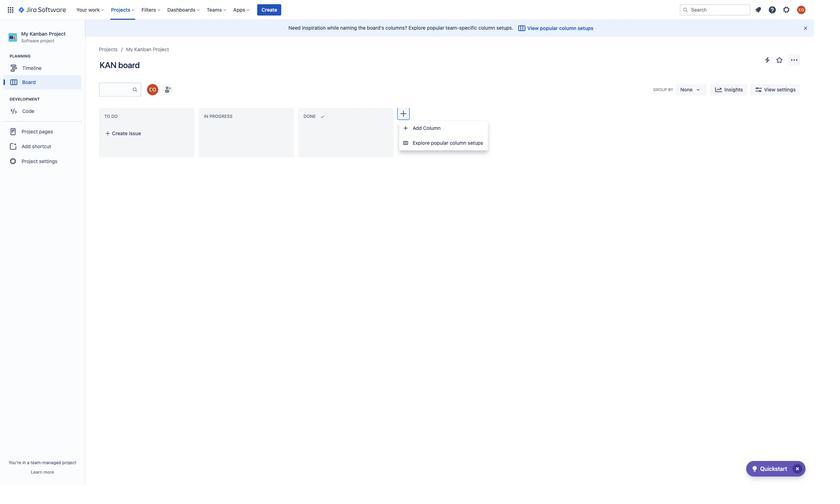 Task type: describe. For each thing, give the bounding box(es) containing it.
to
[[104, 114, 110, 119]]

group
[[653, 87, 667, 92]]

by
[[668, 87, 673, 92]]

my kanban project software project
[[21, 31, 66, 43]]

insights
[[724, 87, 743, 93]]

add for add column
[[413, 125, 422, 131]]

teams
[[207, 7, 222, 13]]

projects button
[[109, 4, 137, 15]]

setups for explore popular column setups
[[468, 140, 483, 146]]

you're
[[9, 460, 21, 466]]

naming
[[340, 25, 357, 31]]

0 vertical spatial explore
[[409, 25, 426, 31]]

shortcut
[[32, 143, 51, 149]]

kan board
[[100, 60, 140, 70]]

explore popular column setups
[[413, 140, 483, 146]]

need
[[288, 25, 301, 31]]

do
[[111, 114, 118, 119]]

kanban for my kanban project
[[134, 46, 151, 52]]

search image
[[683, 7, 688, 13]]

christina overa image
[[147, 84, 158, 95]]

settings image
[[782, 5, 791, 14]]

view settings button
[[750, 84, 800, 95]]

columns?
[[386, 25, 407, 31]]

code link
[[4, 104, 81, 118]]

view popular column setups button
[[513, 23, 598, 34]]

done
[[303, 114, 316, 119]]

planning image
[[1, 52, 10, 60]]

none
[[680, 87, 693, 93]]

project settings link
[[3, 154, 82, 169]]

development group
[[4, 97, 84, 121]]

in progress
[[204, 114, 232, 119]]

none button
[[676, 84, 707, 95]]

projects for the projects popup button
[[111, 7, 130, 13]]

Search this board text field
[[100, 83, 132, 96]]

add column button
[[400, 122, 487, 136]]

column
[[423, 125, 441, 131]]

your
[[76, 7, 87, 13]]

1 vertical spatial project
[[62, 460, 76, 466]]

project pages link
[[3, 124, 82, 140]]

timeline link
[[4, 61, 81, 75]]

your work button
[[74, 4, 107, 15]]

my for my kanban project
[[126, 46, 133, 52]]

kanban for my kanban project software project
[[30, 31, 47, 37]]

automations menu button icon image
[[763, 56, 772, 64]]

to do
[[104, 114, 118, 119]]

in
[[22, 460, 26, 466]]

more
[[43, 470, 54, 475]]

dashboards button
[[165, 4, 203, 15]]

quickstart
[[760, 466, 787, 472]]

your work
[[76, 7, 100, 13]]

need inspiration while naming the board's columns? explore popular team-specific column setups.
[[288, 25, 513, 31]]

column for explore popular column setups
[[450, 140, 466, 146]]

quickstart button
[[746, 461, 806, 477]]

board's
[[367, 25, 384, 31]]

you're in a team-managed project
[[9, 460, 76, 466]]

add shortcut
[[22, 143, 51, 149]]

development image
[[1, 95, 10, 104]]

add column
[[413, 125, 441, 131]]

teams button
[[205, 4, 229, 15]]

explore inside button
[[413, 140, 430, 146]]

setups for view popular column setups
[[578, 25, 593, 31]]

popular for view popular column setups
[[540, 25, 558, 31]]

banner containing your work
[[0, 0, 814, 20]]

create for create issue
[[112, 130, 128, 136]]

filters button
[[139, 4, 163, 15]]

Search field
[[680, 4, 750, 15]]

board
[[22, 79, 36, 85]]

project inside project pages link
[[22, 129, 38, 135]]

board link
[[4, 75, 81, 89]]

1 vertical spatial team-
[[31, 460, 43, 466]]

view settings
[[764, 87, 796, 93]]

group containing project pages
[[3, 121, 82, 171]]



Task type: vqa. For each thing, say whether or not it's contained in the screenshot.
Template - Project plan "image"
no



Task type: locate. For each thing, give the bounding box(es) containing it.
project
[[49, 31, 66, 37], [153, 46, 169, 52], [22, 129, 38, 135], [22, 158, 38, 164]]

dismiss quickstart image
[[792, 464, 803, 475]]

board
[[118, 60, 140, 70]]

1 vertical spatial setups
[[468, 140, 483, 146]]

create right the apps popup button
[[262, 7, 277, 13]]

view popular column setups
[[527, 25, 593, 31]]

timeline
[[22, 65, 41, 71]]

add left the 'column'
[[413, 125, 422, 131]]

column for view popular column setups
[[559, 25, 576, 31]]

jira software image
[[18, 5, 66, 14], [18, 5, 66, 14]]

view right setups.
[[527, 25, 539, 31]]

view for view settings
[[764, 87, 775, 93]]

1 horizontal spatial team-
[[446, 25, 459, 31]]

1 horizontal spatial view
[[764, 87, 775, 93]]

issue
[[129, 130, 141, 136]]

explore
[[409, 25, 426, 31], [413, 140, 430, 146]]

0 horizontal spatial create
[[112, 130, 128, 136]]

insights button
[[710, 84, 747, 95]]

0 vertical spatial team-
[[446, 25, 459, 31]]

apps button
[[231, 4, 252, 15]]

create left issue on the top of the page
[[112, 130, 128, 136]]

settings for view settings
[[777, 87, 796, 93]]

project right managed
[[62, 460, 76, 466]]

create issue button
[[101, 127, 193, 140]]

0 vertical spatial kanban
[[30, 31, 47, 37]]

0 horizontal spatial kanban
[[30, 31, 47, 37]]

1 horizontal spatial create
[[262, 7, 277, 13]]

0 horizontal spatial project
[[40, 38, 54, 43]]

my kanban project
[[126, 46, 169, 52]]

kanban inside my kanban project software project
[[30, 31, 47, 37]]

create
[[262, 7, 277, 13], [112, 130, 128, 136]]

a
[[27, 460, 29, 466]]

banner
[[0, 0, 814, 20]]

my
[[21, 31, 28, 37], [126, 46, 133, 52]]

projects inside popup button
[[111, 7, 130, 13]]

explore down add column
[[413, 140, 430, 146]]

add people image
[[163, 86, 172, 94]]

1 horizontal spatial settings
[[777, 87, 796, 93]]

learn
[[31, 470, 42, 475]]

1 vertical spatial settings
[[39, 158, 57, 164]]

project settings
[[22, 158, 57, 164]]

my up the board
[[126, 46, 133, 52]]

work
[[88, 7, 100, 13]]

column inside button
[[450, 140, 466, 146]]

setups
[[578, 25, 593, 31], [468, 140, 483, 146]]

view for view popular column setups
[[527, 25, 539, 31]]

managed
[[43, 460, 61, 466]]

the
[[358, 25, 366, 31]]

project pages
[[22, 129, 53, 135]]

while
[[327, 25, 339, 31]]

kanban up software
[[30, 31, 47, 37]]

1 horizontal spatial project
[[62, 460, 76, 466]]

view
[[527, 25, 539, 31], [764, 87, 775, 93]]

1 vertical spatial add
[[22, 143, 31, 149]]

1 vertical spatial explore
[[413, 140, 430, 146]]

create column image
[[399, 110, 408, 118]]

projects
[[111, 7, 130, 13], [99, 46, 118, 52]]

0 vertical spatial create
[[262, 7, 277, 13]]

create for create
[[262, 7, 277, 13]]

planning
[[10, 54, 31, 58]]

progress
[[209, 114, 232, 119]]

kanban up the board
[[134, 46, 151, 52]]

1 horizontal spatial column
[[478, 25, 495, 31]]

my for my kanban project software project
[[21, 31, 28, 37]]

add left the shortcut
[[22, 143, 31, 149]]

project right software
[[40, 38, 54, 43]]

settings down add shortcut button
[[39, 158, 57, 164]]

check image
[[750, 465, 759, 473]]

appswitcher icon image
[[6, 5, 15, 14]]

settings down star kan board icon
[[777, 87, 796, 93]]

settings for project settings
[[39, 158, 57, 164]]

add shortcut button
[[3, 140, 82, 154]]

settings
[[777, 87, 796, 93], [39, 158, 57, 164]]

popular inside explore popular column setups button
[[431, 140, 448, 146]]

1 horizontal spatial setups
[[578, 25, 593, 31]]

dashboards
[[167, 7, 195, 13]]

popular for explore popular column setups
[[431, 140, 448, 146]]

view inside button
[[764, 87, 775, 93]]

your profile and settings image
[[797, 5, 806, 14]]

insights image
[[715, 86, 723, 94]]

star kan board image
[[775, 56, 784, 64]]

kan
[[100, 60, 116, 70]]

setups inside button
[[578, 25, 593, 31]]

projects right work
[[111, 7, 130, 13]]

primary element
[[4, 0, 680, 20]]

0 vertical spatial setups
[[578, 25, 593, 31]]

my kanban project link
[[126, 45, 169, 54]]

create inside primary element
[[262, 7, 277, 13]]

0 horizontal spatial team-
[[31, 460, 43, 466]]

project inside my kanban project software project
[[49, 31, 66, 37]]

1 horizontal spatial my
[[126, 46, 133, 52]]

more image
[[790, 56, 798, 64]]

planning group
[[4, 53, 84, 92]]

explore popular column setups button
[[400, 136, 487, 150]]

dismiss image
[[803, 25, 808, 31]]

0 vertical spatial add
[[413, 125, 422, 131]]

projects for projects link
[[99, 46, 118, 52]]

1 horizontal spatial kanban
[[134, 46, 151, 52]]

create button
[[257, 4, 281, 15]]

1 vertical spatial create
[[112, 130, 128, 136]]

apps
[[233, 7, 245, 13]]

0 horizontal spatial setups
[[468, 140, 483, 146]]

my up software
[[21, 31, 28, 37]]

0 vertical spatial projects
[[111, 7, 130, 13]]

0 horizontal spatial add
[[22, 143, 31, 149]]

column inside button
[[559, 25, 576, 31]]

0 horizontal spatial settings
[[39, 158, 57, 164]]

sidebar navigation image
[[77, 28, 93, 42]]

inspiration
[[302, 25, 326, 31]]

my inside my kanban project software project
[[21, 31, 28, 37]]

projects link
[[99, 45, 118, 54]]

1 vertical spatial my
[[126, 46, 133, 52]]

project inside project settings link
[[22, 158, 38, 164]]

notifications image
[[754, 5, 762, 14]]

0 vertical spatial view
[[527, 25, 539, 31]]

project inside my kanban project link
[[153, 46, 169, 52]]

development
[[10, 97, 40, 101]]

code
[[22, 108, 34, 114]]

project
[[40, 38, 54, 43], [62, 460, 76, 466]]

team-
[[446, 25, 459, 31], [31, 460, 43, 466]]

kanban
[[30, 31, 47, 37], [134, 46, 151, 52]]

software
[[21, 38, 39, 43]]

0 horizontal spatial view
[[527, 25, 539, 31]]

column
[[478, 25, 495, 31], [559, 25, 576, 31], [450, 140, 466, 146]]

setups.
[[496, 25, 513, 31]]

group
[[3, 121, 82, 171]]

specific
[[459, 25, 477, 31]]

0 horizontal spatial column
[[450, 140, 466, 146]]

0 vertical spatial settings
[[777, 87, 796, 93]]

create issue
[[112, 130, 141, 136]]

help image
[[768, 5, 777, 14]]

learn more
[[31, 470, 54, 475]]

0 vertical spatial project
[[40, 38, 54, 43]]

setups inside button
[[468, 140, 483, 146]]

pages
[[39, 129, 53, 135]]

view inside button
[[527, 25, 539, 31]]

projects up kan
[[99, 46, 118, 52]]

2 horizontal spatial column
[[559, 25, 576, 31]]

1 horizontal spatial add
[[413, 125, 422, 131]]

learn more button
[[31, 470, 54, 476]]

explore right "columns?" at top
[[409, 25, 426, 31]]

0 vertical spatial my
[[21, 31, 28, 37]]

filters
[[142, 7, 156, 13]]

add for add shortcut
[[22, 143, 31, 149]]

project inside my kanban project software project
[[40, 38, 54, 43]]

settings inside button
[[777, 87, 796, 93]]

settings inside group
[[39, 158, 57, 164]]

group by
[[653, 87, 673, 92]]

0 horizontal spatial my
[[21, 31, 28, 37]]

1 vertical spatial view
[[764, 87, 775, 93]]

add
[[413, 125, 422, 131], [22, 143, 31, 149]]

view down automations menu button icon
[[764, 87, 775, 93]]

popular
[[427, 25, 444, 31], [540, 25, 558, 31], [431, 140, 448, 146]]

in
[[204, 114, 208, 119]]

1 vertical spatial kanban
[[134, 46, 151, 52]]

popular inside the view popular column setups button
[[540, 25, 558, 31]]

1 vertical spatial projects
[[99, 46, 118, 52]]



